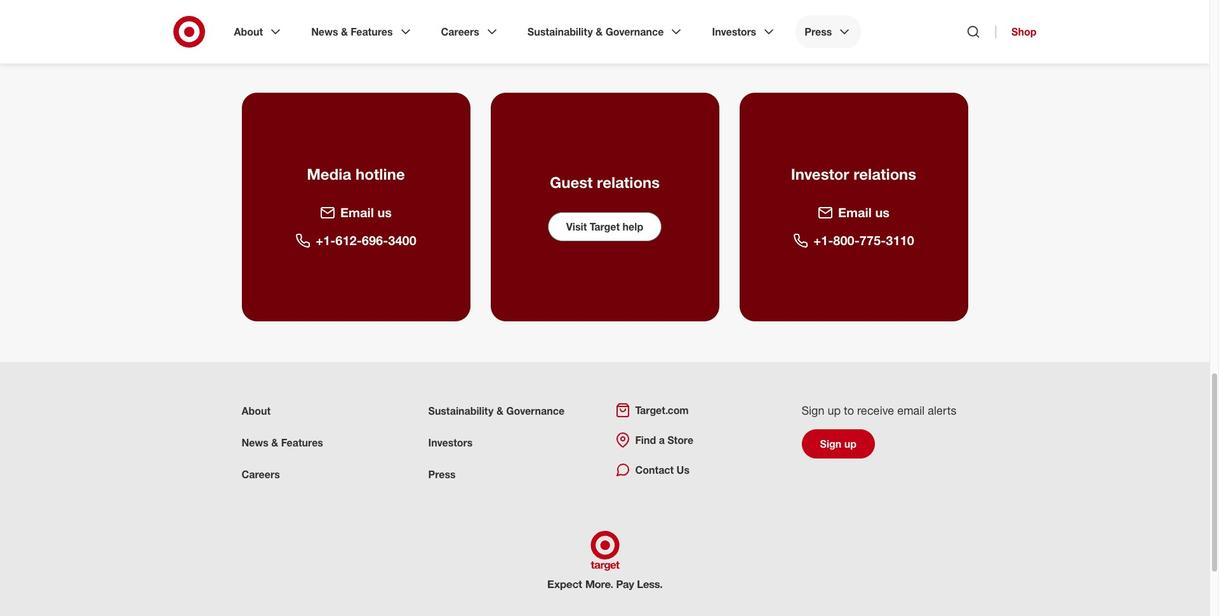 Task type: locate. For each thing, give the bounding box(es) containing it.
about link for bottom news & features link
[[242, 405, 271, 417]]

2 email us from the left
[[839, 204, 890, 220]]

0 vertical spatial features
[[351, 25, 393, 38]]

1 email from the left
[[341, 204, 374, 220]]

to right strive at top
[[286, 37, 295, 50]]

+1- left 775-
[[814, 232, 834, 248]]

0 vertical spatial careers link
[[432, 15, 509, 48]]

find a store link
[[615, 433, 694, 448]]

email us up +1-612-696-3400
[[341, 204, 392, 220]]

0 vertical spatial governance
[[606, 25, 664, 38]]

up
[[828, 403, 841, 417], [845, 438, 857, 450]]

+1- for investor
[[814, 232, 834, 248]]

3400
[[388, 232, 417, 248]]

0 horizontal spatial email us
[[341, 204, 392, 220]]

up for sign up
[[845, 438, 857, 450]]

receive
[[858, 403, 895, 417]]

careers link
[[432, 15, 509, 48], [242, 468, 280, 481]]

email us link up "+1-612-696-3400" link
[[320, 204, 392, 222]]

0 vertical spatial sustainability
[[528, 25, 593, 38]]

1 us from the left
[[378, 204, 392, 220]]

email up "+1-612-696-3400" link
[[341, 204, 374, 220]]

email us link up +1-800-775-3110 link
[[818, 204, 890, 222]]

+1-800-775-3110 link
[[794, 232, 915, 250]]

sustainability for sustainability & governance link associated with investors link associated with bottom news & features link
[[429, 405, 494, 417]]

media
[[307, 164, 352, 184]]

0 horizontal spatial email
[[341, 204, 374, 220]]

careers
[[441, 25, 480, 38], [242, 468, 280, 481]]

media hotline
[[307, 164, 405, 184]]

0 vertical spatial to
[[286, 37, 295, 50]]

governance for investors link associated with bottom news & features link
[[507, 405, 565, 417]]

0 horizontal spatial careers
[[242, 468, 280, 481]]

email
[[898, 403, 925, 417]]

1 vertical spatial about link
[[242, 405, 271, 417]]

0 vertical spatial careers
[[441, 25, 480, 38]]

1 horizontal spatial +1-
[[814, 232, 834, 248]]

to
[[286, 37, 295, 50], [844, 403, 855, 417]]

0 vertical spatial news & features
[[311, 25, 393, 38]]

800-
[[834, 232, 860, 248]]

1 horizontal spatial us
[[876, 204, 890, 220]]

email us
[[341, 204, 392, 220], [839, 204, 890, 220]]

1 horizontal spatial relations
[[854, 164, 917, 184]]

news
[[311, 25, 338, 38], [242, 436, 269, 449]]

relations
[[854, 164, 917, 184], [597, 173, 660, 192]]

up up sign up 'link'
[[828, 403, 841, 417]]

us up 775-
[[876, 204, 890, 220]]

1 horizontal spatial email
[[839, 204, 872, 220]]

us
[[378, 204, 392, 220], [876, 204, 890, 220]]

3110
[[887, 232, 915, 248]]

sustainability & governance for sustainability & governance link associated with investors link associated with bottom news & features link
[[429, 405, 565, 417]]

1 horizontal spatial email us
[[839, 204, 890, 220]]

investors link
[[704, 15, 786, 48], [429, 436, 473, 449]]

investors
[[713, 25, 757, 38], [429, 436, 473, 449]]

0 horizontal spatial careers link
[[242, 468, 280, 481]]

0 horizontal spatial investors link
[[429, 436, 473, 449]]

help
[[623, 220, 644, 233]]

1 vertical spatial careers
[[242, 468, 280, 481]]

0 vertical spatial investors link
[[704, 15, 786, 48]]

email us up +1-800-775-3110
[[839, 204, 890, 220]]

1 vertical spatial sustainability
[[429, 405, 494, 417]]

sustainability & governance
[[528, 25, 664, 38], [429, 405, 565, 417]]

0 horizontal spatial investors
[[429, 436, 473, 449]]

1 horizontal spatial investors link
[[704, 15, 786, 48]]

0 horizontal spatial email us link
[[320, 204, 392, 222]]

0 horizontal spatial press link
[[429, 468, 456, 481]]

0 vertical spatial news & features link
[[303, 15, 422, 48]]

press link
[[796, 15, 862, 48], [429, 468, 456, 481]]

1 +1- from the left
[[316, 232, 336, 248]]

1 horizontal spatial up
[[845, 438, 857, 450]]

1 vertical spatial to
[[844, 403, 855, 417]]

press
[[805, 25, 833, 38], [429, 468, 456, 481]]

0 vertical spatial press
[[805, 25, 833, 38]]

0 vertical spatial about
[[234, 25, 263, 38]]

0 horizontal spatial up
[[828, 403, 841, 417]]

sustainability & governance link for investors link associated with bottom news & features link
[[429, 405, 565, 417]]

0 vertical spatial about link
[[225, 15, 292, 48]]

hotline
[[356, 164, 405, 184]]

shop
[[1012, 25, 1037, 38]]

sustainability & governance for sustainability & governance link related to investors link corresponding to top news & features link
[[528, 25, 664, 38]]

1 horizontal spatial to
[[844, 403, 855, 417]]

relations for guest relations
[[597, 173, 660, 192]]

1 horizontal spatial governance
[[606, 25, 664, 38]]

1 vertical spatial investors
[[429, 436, 473, 449]]

1 vertical spatial sustainability & governance
[[429, 405, 565, 417]]

sign inside 'link'
[[821, 438, 842, 450]]

email us link for relations
[[818, 204, 890, 222]]

1 horizontal spatial sustainability
[[528, 25, 593, 38]]

email us link
[[320, 204, 392, 222], [818, 204, 890, 222]]

1 vertical spatial news
[[242, 436, 269, 449]]

0 vertical spatial press link
[[796, 15, 862, 48]]

sign
[[802, 403, 825, 417], [821, 438, 842, 450]]

1 horizontal spatial email us link
[[818, 204, 890, 222]]

1 vertical spatial news & features
[[242, 436, 323, 449]]

us up 696-
[[378, 204, 392, 220]]

0 vertical spatial sign
[[802, 403, 825, 417]]

0 horizontal spatial to
[[286, 37, 295, 50]]

1 horizontal spatial careers link
[[432, 15, 509, 48]]

0 horizontal spatial features
[[281, 436, 323, 449]]

media
[[370, 37, 398, 50]]

about for bottom news & features link
[[242, 405, 271, 417]]

2 +1- from the left
[[814, 232, 834, 248]]

email up +1-800-775-3110 link
[[839, 204, 872, 220]]

1 vertical spatial sign
[[821, 438, 842, 450]]

1 vertical spatial careers link
[[242, 468, 280, 481]]

0 vertical spatial up
[[828, 403, 841, 417]]

sustainability & governance link
[[519, 15, 693, 48], [429, 405, 565, 417]]

sign for sign up
[[821, 438, 842, 450]]

0 horizontal spatial us
[[378, 204, 392, 220]]

email for hotline
[[341, 204, 374, 220]]

1 vertical spatial news & features link
[[242, 436, 323, 449]]

1 vertical spatial features
[[281, 436, 323, 449]]

news & features link
[[303, 15, 422, 48], [242, 436, 323, 449]]

1 vertical spatial about
[[242, 405, 271, 417]]

2 email from the left
[[839, 204, 872, 220]]

0 horizontal spatial relations
[[597, 173, 660, 192]]

alerts
[[928, 403, 957, 417]]

sustainability
[[528, 25, 593, 38], [429, 405, 494, 417]]

2 us from the left
[[876, 204, 890, 220]]

investor
[[792, 164, 850, 184]]

1 horizontal spatial features
[[351, 25, 393, 38]]

governance
[[606, 25, 664, 38], [507, 405, 565, 417]]

about link for top news & features link
[[225, 15, 292, 48]]

about
[[234, 25, 263, 38], [242, 405, 271, 417]]

sign down sign up to receive email alerts
[[821, 438, 842, 450]]

1 email us from the left
[[341, 204, 392, 220]]

1 vertical spatial up
[[845, 438, 857, 450]]

careers link for bottom news & features link
[[242, 468, 280, 481]]

up inside 'link'
[[845, 438, 857, 450]]

up down sign up to receive email alerts
[[845, 438, 857, 450]]

investors for investors link corresponding to top news & features link
[[713, 25, 757, 38]]

find
[[636, 434, 656, 447]]

sign up sign up 'link'
[[802, 403, 825, 417]]

&
[[341, 25, 348, 38], [596, 25, 603, 38], [497, 405, 504, 417], [272, 436, 278, 449]]

0 vertical spatial sustainability & governance link
[[519, 15, 693, 48]]

0 horizontal spatial sustainability
[[429, 405, 494, 417]]

1 vertical spatial governance
[[507, 405, 565, 417]]

us for hotline
[[378, 204, 392, 220]]

1 email us link from the left
[[320, 204, 392, 222]]

email
[[341, 204, 374, 220], [839, 204, 872, 220]]

1 horizontal spatial careers
[[441, 25, 480, 38]]

+1-612-696-3400 link
[[296, 232, 417, 250]]

target.com link
[[615, 403, 689, 418]]

+1-
[[316, 232, 336, 248], [814, 232, 834, 248]]

contact us
[[636, 464, 690, 476]]

0 horizontal spatial press
[[429, 468, 456, 481]]

up for sign up to receive email alerts
[[828, 403, 841, 417]]

about link
[[225, 15, 292, 48], [242, 405, 271, 417]]

within
[[442, 37, 469, 50]]

0 horizontal spatial +1-
[[316, 232, 336, 248]]

775-
[[860, 232, 887, 248]]

find a store
[[636, 434, 694, 447]]

1 vertical spatial press
[[429, 468, 456, 481]]

features
[[351, 25, 393, 38], [281, 436, 323, 449]]

business
[[491, 37, 532, 50]]

0 vertical spatial news
[[311, 25, 338, 38]]

investors link for bottom news & features link
[[429, 436, 473, 449]]

careers inside careers link
[[441, 25, 480, 38]]

1 vertical spatial press link
[[429, 468, 456, 481]]

to left receive
[[844, 403, 855, 417]]

+1- left 696-
[[316, 232, 336, 248]]

1 vertical spatial sustainability & governance link
[[429, 405, 565, 417]]

0 vertical spatial sustainability & governance
[[528, 25, 664, 38]]

news & features
[[311, 25, 393, 38], [242, 436, 323, 449]]

1 horizontal spatial investors
[[713, 25, 757, 38]]

sign up
[[821, 438, 857, 450]]

email for relations
[[839, 204, 872, 220]]

0 horizontal spatial governance
[[507, 405, 565, 417]]

1 vertical spatial investors link
[[429, 436, 473, 449]]

1 horizontal spatial news
[[311, 25, 338, 38]]

0 horizontal spatial news
[[242, 436, 269, 449]]

to for strive
[[286, 37, 295, 50]]

1 horizontal spatial press link
[[796, 15, 862, 48]]

of
[[341, 37, 349, 50]]

2 email us link from the left
[[818, 204, 890, 222]]

we
[[242, 37, 256, 50]]

sustainability & governance link for investors link corresponding to top news & features link
[[519, 15, 693, 48]]

0 vertical spatial investors
[[713, 25, 757, 38]]



Task type: vqa. For each thing, say whether or not it's contained in the screenshot.
+1-612-696-3400
yes



Task type: describe. For each thing, give the bounding box(es) containing it.
investor relations
[[792, 164, 917, 184]]

email us link for hotline
[[320, 204, 392, 222]]

target. expect more. pay less. image
[[548, 531, 662, 590]]

1 horizontal spatial press
[[805, 25, 833, 38]]

investors link for top news & features link
[[704, 15, 786, 48]]

all
[[328, 37, 338, 50]]

sign up link
[[802, 429, 876, 459]]

relations for investor relations
[[854, 164, 917, 184]]

+1- for media
[[316, 232, 336, 248]]

shop link
[[996, 25, 1037, 38]]

612-
[[336, 232, 362, 248]]

sign for sign up to receive email alerts
[[802, 403, 825, 417]]

careers for careers link associated with bottom news & features link
[[242, 468, 280, 481]]

store
[[668, 434, 694, 447]]

news & features for bottom news & features link
[[242, 436, 323, 449]]

investors for investors link associated with bottom news & features link
[[429, 436, 473, 449]]

features for top news & features link
[[351, 25, 393, 38]]

news & features for top news & features link
[[311, 25, 393, 38]]

+1-612-696-3400
[[316, 232, 417, 248]]

we strive to return all of our media inquiries within one business day.
[[242, 37, 552, 50]]

visit target help
[[567, 220, 644, 233]]

news for top news & features link
[[311, 25, 338, 38]]

email us for hotline
[[341, 204, 392, 220]]

sign up to receive email alerts
[[802, 403, 957, 417]]

strive
[[259, 37, 283, 50]]

to for up
[[844, 403, 855, 417]]

sustainability for sustainability & governance link related to investors link corresponding to top news & features link
[[528, 25, 593, 38]]

day.
[[535, 37, 552, 50]]

visit target help link
[[548, 212, 662, 241]]

guest
[[550, 173, 593, 192]]

target.com
[[636, 404, 689, 417]]

about for top news & features link
[[234, 25, 263, 38]]

+1-800-775-3110
[[814, 232, 915, 248]]

contact us link
[[615, 462, 690, 478]]

target
[[590, 220, 620, 233]]

one
[[472, 37, 489, 50]]

our
[[352, 37, 367, 50]]

696-
[[362, 232, 388, 248]]

email us for relations
[[839, 204, 890, 220]]

contact
[[636, 464, 674, 476]]

us
[[677, 464, 690, 476]]

return
[[298, 37, 325, 50]]

careers for careers link corresponding to top news & features link
[[441, 25, 480, 38]]

guest relations
[[550, 173, 660, 192]]

a
[[659, 434, 665, 447]]

inquiries
[[401, 37, 439, 50]]

us for relations
[[876, 204, 890, 220]]

governance for investors link corresponding to top news & features link
[[606, 25, 664, 38]]

visit
[[567, 220, 587, 233]]

news for bottom news & features link
[[242, 436, 269, 449]]

features for bottom news & features link
[[281, 436, 323, 449]]

careers link for top news & features link
[[432, 15, 509, 48]]



